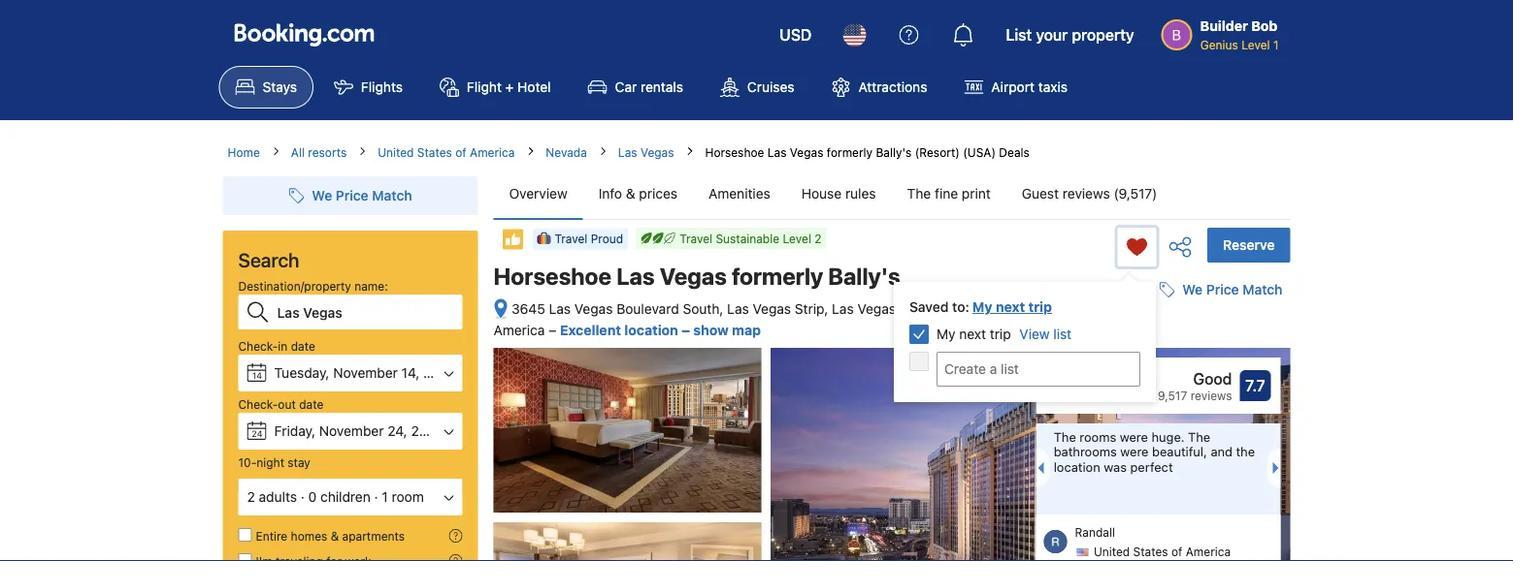 Task type: locate. For each thing, give the bounding box(es) containing it.
show
[[693, 322, 729, 338]]

0 vertical spatial my
[[972, 299, 992, 315]]

0 vertical spatial we
[[312, 188, 332, 204]]

0 vertical spatial date
[[291, 340, 315, 353]]

vegas up excellent
[[574, 301, 613, 317]]

next
[[996, 299, 1025, 315], [959, 327, 986, 343]]

1 left room
[[382, 490, 388, 506]]

1 horizontal spatial location
[[1054, 460, 1100, 475]]

0 horizontal spatial united
[[378, 146, 414, 159]]

1 vertical spatial we price match button
[[1151, 273, 1290, 308]]

+
[[505, 79, 514, 95]]

1 vertical spatial bally's
[[828, 263, 900, 290]]

1 horizontal spatial level
[[1241, 38, 1270, 51]]

flights link
[[317, 66, 419, 109]]

price down reserve button
[[1206, 282, 1239, 298]]

1 horizontal spatial the
[[1054, 430, 1076, 445]]

trip down my next trip link
[[990, 327, 1011, 343]]

0 horizontal spatial of
[[455, 146, 467, 159]]

las right strip, on the right bottom
[[832, 301, 854, 317]]

0 horizontal spatial united states of america
[[378, 146, 515, 159]]

the up beautiful,
[[1188, 430, 1211, 445]]

1 vertical spatial november
[[319, 424, 384, 440]]

14,
[[401, 365, 420, 381]]

las up "map"
[[727, 301, 749, 317]]

hotel
[[517, 79, 551, 95]]

location down "bathrooms"
[[1054, 460, 1100, 475]]

check-
[[238, 340, 278, 353], [238, 398, 278, 412]]

0 horizontal spatial we price match
[[312, 188, 412, 204]]

1 vertical spatial 2023
[[411, 424, 444, 440]]

cruises
[[747, 79, 794, 95]]

2023 right the '14,'
[[423, 365, 456, 381]]

1 vertical spatial states
[[1018, 301, 1058, 317]]

0 vertical spatial bally's
[[876, 146, 912, 159]]

2 horizontal spatial united
[[1094, 546, 1130, 560]]

1 travel from the left
[[680, 232, 712, 246]]

date right out
[[299, 398, 324, 412]]

2023
[[423, 365, 456, 381], [411, 424, 444, 440]]

bally's for horseshoe las vegas formerly bally's (resort) (usa) deals
[[876, 146, 912, 159]]

perfect
[[1130, 460, 1173, 475]]

0 vertical spatial location
[[624, 322, 678, 338]]

reviews
[[1063, 186, 1110, 202], [1191, 389, 1232, 403]]

0 vertical spatial we price match
[[312, 188, 412, 204]]

price
[[336, 188, 368, 204], [1206, 282, 1239, 298]]

· right children
[[374, 490, 378, 506]]

1 horizontal spatial united
[[973, 301, 1015, 317]]

of down 'flight + hotel' link
[[455, 146, 467, 159]]

price down resorts
[[336, 188, 368, 204]]

united states of america down flight
[[378, 146, 515, 159]]

1 vertical spatial horseshoe
[[494, 263, 612, 290]]

1 vertical spatial price
[[1206, 282, 1239, 298]]

bob
[[1251, 18, 1278, 34]]

1 horizontal spatial of
[[1062, 301, 1075, 317]]

2 horizontal spatial states
[[1133, 546, 1168, 560]]

1 horizontal spatial next
[[996, 299, 1025, 315]]

we up good at the right bottom of the page
[[1182, 282, 1203, 298]]

location
[[624, 322, 678, 338], [1054, 460, 1100, 475]]

reviews down good at the right bottom of the page
[[1191, 389, 1232, 403]]

1 vertical spatial trip
[[990, 327, 1011, 343]]

of inside 3645 las vegas boulevard south, las vegas strip, las vegas, nv 89109, united states of america
[[1062, 301, 1075, 317]]

we
[[312, 188, 332, 204], [1182, 282, 1203, 298]]

the up "bathrooms"
[[1054, 430, 1076, 445]]

2 left adults
[[247, 490, 255, 506]]

check-in date
[[238, 340, 315, 353]]

& right info
[[626, 186, 635, 202]]

entire
[[256, 530, 288, 544]]

1 horizontal spatial reviews
[[1191, 389, 1232, 403]]

1 horizontal spatial formerly
[[827, 146, 873, 159]]

house
[[801, 186, 842, 202]]

0 horizontal spatial states
[[417, 146, 452, 159]]

& right the homes
[[331, 530, 339, 544]]

2 – from the left
[[682, 322, 690, 338]]

2 check- from the top
[[238, 398, 278, 412]]

list
[[1006, 26, 1032, 44]]

0 vertical spatial formerly
[[827, 146, 873, 159]]

airport taxis link
[[948, 66, 1084, 109]]

0 horizontal spatial we price match button
[[281, 179, 420, 214]]

2 down house at the top right of the page
[[815, 232, 822, 246]]

boulevard
[[616, 301, 679, 317]]

1 horizontal spatial trip
[[1028, 299, 1052, 315]]

overview
[[509, 186, 567, 202]]

we down all resorts link
[[312, 188, 332, 204]]

builder bob genius level 1
[[1200, 18, 1279, 51]]

0 horizontal spatial &
[[331, 530, 339, 544]]

november for friday,
[[319, 424, 384, 440]]

fine
[[935, 186, 958, 202]]

0 vertical spatial states
[[417, 146, 452, 159]]

formerly up house rules
[[827, 146, 873, 159]]

0 vertical spatial united states of america
[[378, 146, 515, 159]]

1 horizontal spatial price
[[1206, 282, 1239, 298]]

the for the rooms were huge. the bathrooms were beautiful, and the location was perfect
[[1054, 430, 1076, 445]]

date
[[291, 340, 315, 353], [299, 398, 324, 412]]

formerly up 3645 las vegas boulevard south, las vegas strip, las vegas, nv 89109, united states of america
[[732, 263, 823, 290]]

date right in in the left of the page
[[291, 340, 315, 353]]

horseshoe up 3645
[[494, 263, 612, 290]]

usd button
[[768, 12, 823, 58]]

1 horizontal spatial states
[[1018, 301, 1058, 317]]

0 horizontal spatial ·
[[301, 490, 305, 506]]

0 horizontal spatial the
[[907, 186, 931, 202]]

my next trip view list
[[937, 327, 1072, 343]]

bally's for horseshoe las vegas formerly bally's
[[828, 263, 900, 290]]

0 vertical spatial november
[[333, 365, 398, 381]]

1 vertical spatial 2
[[247, 490, 255, 506]]

travel left proud
[[555, 232, 588, 246]]

my down '89109,'
[[937, 327, 956, 343]]

vegas up house at the top right of the page
[[790, 146, 823, 159]]

the
[[907, 186, 931, 202], [1054, 430, 1076, 445], [1188, 430, 1211, 445]]

previous image
[[1032, 463, 1044, 475]]

we price match
[[312, 188, 412, 204], [1182, 282, 1283, 298]]

– left excellent
[[549, 322, 556, 338]]

2023 right 24,
[[411, 424, 444, 440]]

& inside search section
[[331, 530, 339, 544]]

&
[[626, 186, 635, 202], [331, 530, 339, 544]]

bathrooms
[[1054, 445, 1117, 460]]

we price match button down reserve button
[[1151, 273, 1290, 308]]

of up list at the right bottom of page
[[1062, 301, 1075, 317]]

guest reviews (9,517)
[[1022, 186, 1157, 202]]

las up boulevard
[[617, 263, 655, 290]]

1 check- from the top
[[238, 340, 278, 353]]

location inside the rooms were huge. the bathrooms were beautiful, and the location was perfect
[[1054, 460, 1100, 475]]

rooms
[[1080, 430, 1116, 445]]

america
[[470, 146, 515, 159], [494, 322, 545, 338], [1186, 546, 1231, 560]]

united up 'my next trip view list'
[[973, 301, 1015, 317]]

2 horizontal spatial the
[[1188, 430, 1211, 445]]

1 horizontal spatial united states of america
[[1094, 546, 1231, 560]]

we price match button down resorts
[[281, 179, 420, 214]]

location down boulevard
[[624, 322, 678, 338]]

1 vertical spatial next
[[959, 327, 986, 343]]

1 vertical spatial 1
[[382, 490, 388, 506]]

match inside search section
[[372, 188, 412, 204]]

1 vertical spatial &
[[331, 530, 339, 544]]

click to open map view image
[[494, 299, 508, 321]]

0 vertical spatial price
[[336, 188, 368, 204]]

united down "randall"
[[1094, 546, 1130, 560]]

vegas
[[641, 146, 674, 159], [790, 146, 823, 159], [660, 263, 727, 290], [574, 301, 613, 317], [753, 301, 791, 317]]

states down 'flight + hotel' link
[[417, 146, 452, 159]]

1 horizontal spatial &
[[626, 186, 635, 202]]

good 9,517 reviews
[[1158, 370, 1232, 403]]

1 vertical spatial formerly
[[732, 263, 823, 290]]

info & prices link
[[583, 169, 693, 219]]

1 vertical spatial united
[[973, 301, 1015, 317]]

we'll show you stays where you can have the entire place to yourself image
[[449, 530, 462, 544]]

were
[[1120, 430, 1148, 445], [1120, 445, 1149, 460]]

check- up 14
[[238, 340, 278, 353]]

·
[[301, 490, 305, 506], [374, 490, 378, 506]]

guest
[[1022, 186, 1059, 202]]

0 horizontal spatial –
[[549, 322, 556, 338]]

united states of america down "randall"
[[1094, 546, 1231, 560]]

we'll show you stays where you can have the entire place to yourself image
[[449, 530, 462, 544]]

1 vertical spatial location
[[1054, 460, 1100, 475]]

my
[[972, 299, 992, 315], [937, 327, 956, 343]]

of down perfect
[[1171, 546, 1183, 560]]

next up 'my next trip view list'
[[996, 299, 1025, 315]]

2 travel from the left
[[555, 232, 588, 246]]

travel for travel proud
[[555, 232, 588, 246]]

price for we price match dropdown button in the search section
[[336, 188, 368, 204]]

trip up view list link
[[1028, 299, 1052, 315]]

were up perfect
[[1120, 445, 1149, 460]]

bally's left (resort)
[[876, 146, 912, 159]]

formerly
[[827, 146, 873, 159], [732, 263, 823, 290]]

united down flights
[[378, 146, 414, 159]]

1 horizontal spatial travel
[[680, 232, 712, 246]]

airport
[[991, 79, 1035, 95]]

deals
[[999, 146, 1030, 159]]

2 horizontal spatial of
[[1171, 546, 1183, 560]]

states down perfect
[[1133, 546, 1168, 560]]

1 vertical spatial of
[[1062, 301, 1075, 317]]

0 vertical spatial horseshoe
[[705, 146, 764, 159]]

travel up horseshoe las vegas formerly bally's
[[680, 232, 712, 246]]

randall
[[1075, 527, 1115, 540]]

november for tuesday,
[[333, 365, 398, 381]]

list your property link
[[994, 12, 1146, 58]]

info
[[599, 186, 622, 202]]

match down reserve button
[[1243, 282, 1283, 298]]

if you select this option, we'll show you popular business travel features like breakfast, wifi and free parking. image
[[449, 555, 462, 562]]

2 adults · 0 children · 1 room
[[247, 490, 424, 506]]

0 horizontal spatial horseshoe
[[494, 263, 612, 290]]

0 horizontal spatial 2
[[247, 490, 255, 506]]

children
[[320, 490, 371, 506]]

level down bob
[[1241, 38, 1270, 51]]

1 horizontal spatial –
[[682, 322, 690, 338]]

scored 7.7 element
[[1240, 371, 1271, 402]]

nevada link
[[546, 144, 587, 161]]

1 vertical spatial reviews
[[1191, 389, 1232, 403]]

we price match button
[[281, 179, 420, 214], [1151, 273, 1290, 308]]

0 vertical spatial trip
[[1028, 299, 1052, 315]]

and
[[1211, 445, 1233, 460]]

genius
[[1200, 38, 1238, 51]]

0 vertical spatial america
[[470, 146, 515, 159]]

0 vertical spatial level
[[1241, 38, 1270, 51]]

destination/property name:
[[238, 280, 388, 293]]

america inside 3645 las vegas boulevard south, las vegas strip, las vegas, nv 89109, united states of america
[[494, 322, 545, 338]]

november left the '14,'
[[333, 365, 398, 381]]

0 horizontal spatial travel
[[555, 232, 588, 246]]

property
[[1072, 26, 1134, 44]]

we price match button inside search section
[[281, 179, 420, 214]]

vegas up south, in the bottom left of the page
[[660, 263, 727, 290]]

states up view in the bottom of the page
[[1018, 301, 1058, 317]]

0 vertical spatial check-
[[238, 340, 278, 353]]

0 horizontal spatial level
[[783, 232, 811, 246]]

horseshoe up amenities
[[705, 146, 764, 159]]

1 vertical spatial date
[[299, 398, 324, 412]]

0 vertical spatial 2023
[[423, 365, 456, 381]]

0 vertical spatial 2
[[815, 232, 822, 246]]

0 vertical spatial match
[[372, 188, 412, 204]]

– left show
[[682, 322, 690, 338]]

united
[[378, 146, 414, 159], [973, 301, 1015, 317], [1094, 546, 1130, 560]]

0 horizontal spatial location
[[624, 322, 678, 338]]

match down united states of america link
[[372, 188, 412, 204]]

reviews right guest
[[1063, 186, 1110, 202]]

united states of america link
[[378, 144, 515, 161]]

1 horizontal spatial match
[[1243, 282, 1283, 298]]

check- for in
[[238, 340, 278, 353]]

check- for out
[[238, 398, 278, 412]]

sustainable
[[716, 232, 779, 246]]

check- down 14
[[238, 398, 278, 412]]

0 horizontal spatial my
[[937, 327, 956, 343]]

1 inside button
[[382, 490, 388, 506]]

1 vertical spatial america
[[494, 322, 545, 338]]

travel sustainable level 2
[[680, 232, 822, 246]]

(usa)
[[963, 146, 996, 159]]

builder
[[1200, 18, 1248, 34]]

november left 24,
[[319, 424, 384, 440]]

1 vertical spatial we price match
[[1182, 282, 1283, 298]]

1 horizontal spatial 1
[[1273, 38, 1279, 51]]

we price match down reserve button
[[1182, 282, 1283, 298]]

1 vertical spatial check-
[[238, 398, 278, 412]]

horseshoe for horseshoe las vegas formerly bally's (resort) (usa) deals
[[705, 146, 764, 159]]

· left 0
[[301, 490, 305, 506]]

1 horizontal spatial 2
[[815, 232, 822, 246]]

0
[[308, 490, 317, 506]]

map
[[732, 322, 761, 338]]

1 horizontal spatial we
[[1182, 282, 1203, 298]]

1 horizontal spatial ·
[[374, 490, 378, 506]]

0 horizontal spatial reviews
[[1063, 186, 1110, 202]]

price inside search section
[[336, 188, 368, 204]]

1 horizontal spatial my
[[972, 299, 992, 315]]

0 horizontal spatial match
[[372, 188, 412, 204]]

1 horizontal spatial we price match
[[1182, 282, 1283, 298]]

home link
[[228, 144, 260, 161]]

overview link
[[494, 169, 583, 219]]

0 vertical spatial 1
[[1273, 38, 1279, 51]]

0 horizontal spatial formerly
[[732, 263, 823, 290]]

horseshoe for horseshoe las vegas formerly bally's
[[494, 263, 612, 290]]

level right sustainable
[[783, 232, 811, 246]]

the left fine
[[907, 186, 931, 202]]

0 horizontal spatial we
[[312, 188, 332, 204]]

bally's up the 'vegas,' on the right bottom of the page
[[828, 263, 900, 290]]

the rooms were huge. the bathrooms were beautiful, and the location was perfect
[[1054, 430, 1255, 475]]

1 horizontal spatial horseshoe
[[705, 146, 764, 159]]

my right to:
[[972, 299, 992, 315]]

1
[[1273, 38, 1279, 51], [382, 490, 388, 506]]

1 vertical spatial my
[[937, 327, 956, 343]]

we price match down resorts
[[312, 188, 412, 204]]

price for rightmost we price match dropdown button
[[1206, 282, 1239, 298]]

1 vertical spatial match
[[1243, 282, 1283, 298]]

0 vertical spatial of
[[455, 146, 467, 159]]

rentals
[[641, 79, 683, 95]]

0 horizontal spatial 1
[[382, 490, 388, 506]]

formerly for horseshoe las vegas formerly bally's (resort) (usa) deals
[[827, 146, 873, 159]]

next down 'saved to: my next trip'
[[959, 327, 986, 343]]

9,517
[[1158, 389, 1187, 403]]

1 down bob
[[1273, 38, 1279, 51]]



Task type: describe. For each thing, give the bounding box(es) containing it.
2 inside button
[[247, 490, 255, 506]]

search
[[238, 248, 299, 271]]

proud
[[591, 232, 623, 246]]

name:
[[354, 280, 388, 293]]

reviews inside "good 9,517 reviews"
[[1191, 389, 1232, 403]]

level inside builder bob genius level 1
[[1241, 38, 1270, 51]]

0 vertical spatial united
[[378, 146, 414, 159]]

beautiful,
[[1152, 445, 1207, 460]]

print
[[962, 186, 991, 202]]

saved to: my next trip
[[909, 299, 1052, 315]]

24,
[[387, 424, 407, 440]]

united inside 3645 las vegas boulevard south, las vegas strip, las vegas, nv 89109, united states of america
[[973, 301, 1015, 317]]

7.7
[[1245, 377, 1265, 396]]

vegas for horseshoe las vegas formerly bally's (resort) (usa) deals
[[790, 146, 823, 159]]

1 horizontal spatial we price match button
[[1151, 273, 1290, 308]]

states inside 3645 las vegas boulevard south, las vegas strip, las vegas, nv 89109, united states of america
[[1018, 301, 1058, 317]]

destination/property
[[238, 280, 351, 293]]

the
[[1236, 445, 1255, 460]]

0 vertical spatial next
[[996, 299, 1025, 315]]

strip,
[[795, 301, 828, 317]]

2023 for tuesday, november 14, 2023
[[423, 365, 456, 381]]

(resort)
[[915, 146, 960, 159]]

3645
[[511, 301, 545, 317]]

saved
[[909, 299, 949, 315]]

(9,517)
[[1114, 186, 1157, 202]]

vegas for horseshoe las vegas formerly bally's
[[660, 263, 727, 290]]

flight + hotel link
[[423, 66, 567, 109]]

rules
[[845, 186, 876, 202]]

all
[[291, 146, 305, 159]]

horseshoe las vegas formerly bally's (resort) (usa) deals link
[[705, 146, 1030, 159]]

1 – from the left
[[549, 322, 556, 338]]

out
[[278, 398, 296, 412]]

las right 3645
[[549, 301, 571, 317]]

list your property
[[1006, 26, 1134, 44]]

travel for travel sustainable level 2
[[680, 232, 712, 246]]

horseshoe las vegas formerly bally's (resort) (usa) deals
[[705, 146, 1030, 159]]

tuesday, november 14, 2023
[[274, 365, 456, 381]]

car
[[615, 79, 637, 95]]

Type the name of your list and press enter to add text field
[[937, 352, 1140, 387]]

nv
[[903, 301, 922, 317]]

travel proud
[[555, 232, 623, 246]]

all resorts
[[291, 146, 347, 159]]

were left huge.
[[1120, 430, 1148, 445]]

info & prices
[[599, 186, 677, 202]]

next image
[[1273, 463, 1285, 475]]

friday, november 24, 2023
[[274, 424, 444, 440]]

vegas up prices
[[641, 146, 674, 159]]

formerly for horseshoe las vegas formerly bally's
[[732, 263, 823, 290]]

valign  initial image
[[501, 228, 525, 251]]

adults
[[259, 490, 297, 506]]

0 horizontal spatial next
[[959, 327, 986, 343]]

2 vertical spatial states
[[1133, 546, 1168, 560]]

we price match inside search section
[[312, 188, 412, 204]]

14
[[252, 371, 262, 381]]

resorts
[[308, 146, 347, 159]]

booking.com image
[[234, 23, 374, 47]]

1 · from the left
[[301, 490, 305, 506]]

1 vertical spatial level
[[783, 232, 811, 246]]

your
[[1036, 26, 1068, 44]]

amenities
[[709, 186, 770, 202]]

south,
[[683, 301, 723, 317]]

room
[[392, 490, 424, 506]]

taxis
[[1038, 79, 1068, 95]]

friday,
[[274, 424, 315, 440]]

2 · from the left
[[374, 490, 378, 506]]

reserve
[[1223, 237, 1275, 253]]

cruises link
[[704, 66, 811, 109]]

airport taxis
[[991, 79, 1068, 95]]

stays link
[[219, 66, 313, 109]]

the fine print
[[907, 186, 991, 202]]

2 vertical spatial of
[[1171, 546, 1183, 560]]

homes
[[291, 530, 327, 544]]

guest reviews (9,517) link
[[1006, 169, 1173, 219]]

24
[[252, 429, 263, 439]]

rated good element
[[1046, 368, 1232, 391]]

house rules
[[801, 186, 876, 202]]

2023 for friday, november 24, 2023
[[411, 424, 444, 440]]

view
[[1020, 327, 1050, 343]]

we inside search section
[[312, 188, 332, 204]]

view list link
[[1020, 327, 1072, 343]]

flight
[[467, 79, 502, 95]]

apartments
[[342, 530, 405, 544]]

states inside united states of america link
[[417, 146, 452, 159]]

1 vertical spatial united states of america
[[1094, 546, 1231, 560]]

all resorts link
[[291, 144, 347, 161]]

search section
[[215, 161, 486, 562]]

if you select this option, we'll show you popular business travel features like breakfast, wifi and free parking. image
[[449, 555, 462, 562]]

match for rightmost we price match dropdown button
[[1243, 282, 1283, 298]]

your account menu builder bob genius level 1 element
[[1161, 9, 1286, 53]]

reserve button
[[1208, 228, 1290, 263]]

excellent
[[560, 322, 621, 338]]

the for the fine print
[[907, 186, 931, 202]]

stays
[[263, 79, 297, 95]]

vegas for 3645 las vegas boulevard south, las vegas strip, las vegas, nv 89109, united states of america
[[574, 301, 613, 317]]

stay
[[288, 456, 310, 470]]

0 vertical spatial reviews
[[1063, 186, 1110, 202]]

date for check-in date
[[291, 340, 315, 353]]

las up the info & prices
[[618, 146, 637, 159]]

entire homes & apartments
[[256, 530, 405, 544]]

home
[[228, 146, 260, 159]]

0 horizontal spatial trip
[[990, 327, 1011, 343]]

amenities link
[[693, 169, 786, 219]]

the fine print link
[[892, 169, 1006, 219]]

good
[[1193, 370, 1232, 389]]

1 inside builder bob genius level 1
[[1273, 38, 1279, 51]]

flight + hotel
[[467, 79, 551, 95]]

2 vertical spatial united
[[1094, 546, 1130, 560]]

vegas up "map"
[[753, 301, 791, 317]]

car rentals link
[[571, 66, 700, 109]]

– excellent location – show map
[[549, 322, 761, 338]]

attractions link
[[815, 66, 944, 109]]

prices
[[639, 186, 677, 202]]

10-night stay
[[238, 456, 310, 470]]

date for check-out date
[[299, 398, 324, 412]]

0 vertical spatial &
[[626, 186, 635, 202]]

horseshoe las vegas formerly bally's
[[494, 263, 900, 290]]

usd
[[780, 26, 812, 44]]

2 vertical spatial america
[[1186, 546, 1231, 560]]

Where are you going? field
[[269, 295, 462, 330]]

match for we price match dropdown button in the search section
[[372, 188, 412, 204]]

las up amenities
[[767, 146, 787, 159]]

3645 las vegas boulevard south, las vegas strip, las vegas, nv 89109, united states of america
[[494, 301, 1075, 338]]

excellent location – show map button
[[560, 322, 761, 338]]

huge.
[[1152, 430, 1185, 445]]



Task type: vqa. For each thing, say whether or not it's contained in the screenshot.
Free
no



